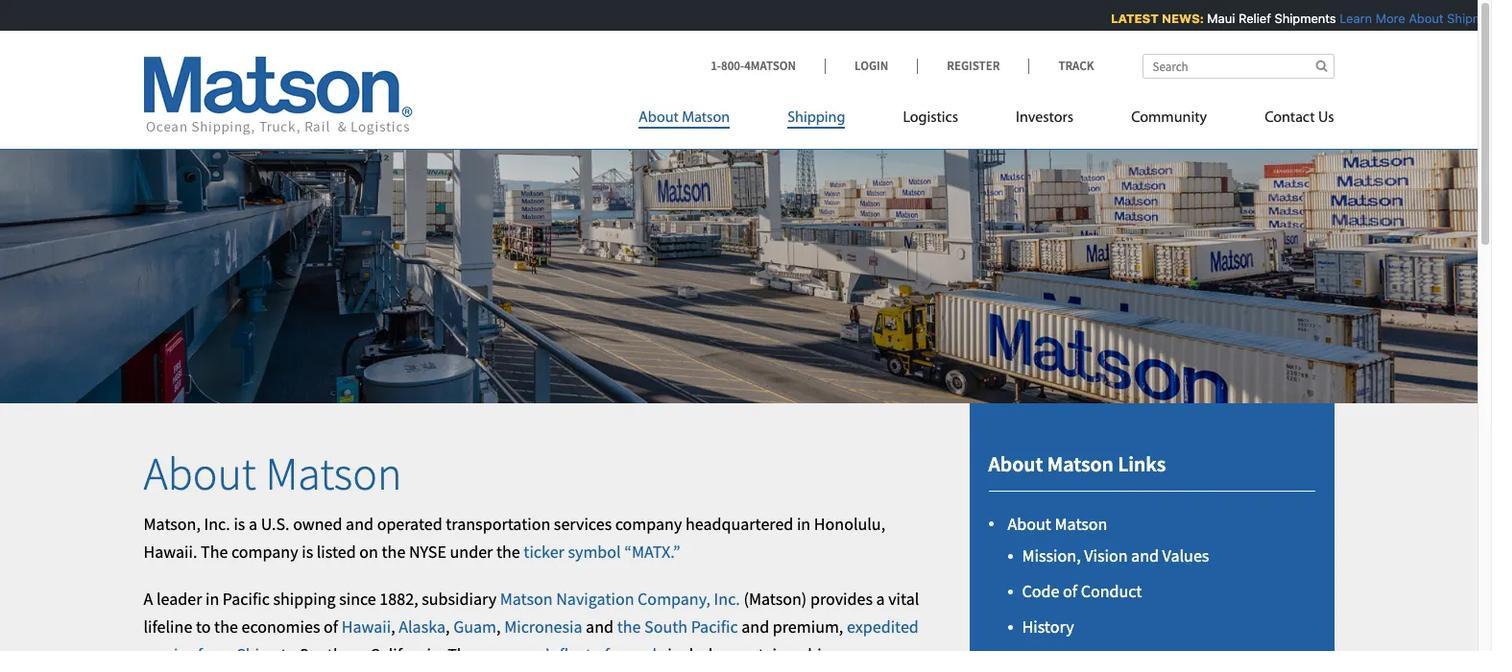 Task type: locate. For each thing, give the bounding box(es) containing it.
2 vertical spatial about matson
[[1008, 513, 1108, 535]]

1 horizontal spatial in
[[797, 513, 811, 535]]

shipments
[[1268, 11, 1329, 26]]

expedited
[[847, 615, 919, 638]]

0 horizontal spatial pacific
[[223, 588, 270, 610]]

1 vertical spatial of
[[324, 615, 338, 638]]

1 horizontal spatial a
[[877, 588, 885, 610]]

(matson)
[[744, 588, 807, 610]]

in up to
[[206, 588, 219, 610]]

honolulu,
[[814, 513, 886, 535]]

conduct
[[1081, 580, 1143, 603]]

ticker symbol "matx." link
[[524, 541, 681, 563]]

0 horizontal spatial company
[[232, 541, 298, 563]]

matson down 1-
[[682, 110, 730, 126]]

and right vision
[[1132, 545, 1159, 567]]

1-
[[711, 58, 721, 74]]

about matson up "mission,"
[[1008, 513, 1108, 535]]

1 horizontal spatial about matson link
[[1008, 513, 1108, 535]]

shipment
[[1440, 11, 1493, 26]]

search image
[[1316, 60, 1328, 72]]

micronesia
[[504, 615, 583, 638]]

and
[[346, 513, 374, 535], [1132, 545, 1159, 567], [586, 615, 614, 638], [742, 615, 770, 638]]

to
[[196, 615, 211, 638]]

shipping
[[788, 110, 846, 126]]

investors
[[1016, 110, 1074, 126]]

0 vertical spatial of
[[1063, 580, 1078, 603]]

1 horizontal spatial about matson
[[639, 110, 730, 126]]

0 horizontal spatial a
[[249, 513, 257, 535]]

in left honolulu,
[[797, 513, 811, 535]]

and inside matson, inc. is a u.s. owned and operated transportation services company headquartered in honolulu, hawaii. the company is listed on the nyse under the
[[346, 513, 374, 535]]

cranes load and offload matson containers from the containership at the terminal. image
[[0, 119, 1478, 403]]

0 vertical spatial is
[[234, 513, 245, 535]]

1 vertical spatial a
[[877, 588, 885, 610]]

pacific up economies on the bottom of page
[[223, 588, 270, 610]]

listed
[[317, 541, 356, 563]]

south
[[645, 615, 688, 638]]

company
[[615, 513, 682, 535], [232, 541, 298, 563]]

1-800-4matson
[[711, 58, 796, 74]]

alaska link
[[399, 615, 446, 638]]

investors link
[[987, 101, 1103, 140]]

of right code
[[1063, 580, 1078, 603]]

about matson links
[[989, 450, 1166, 477]]

a left vital
[[877, 588, 885, 610]]

about matson down 1-
[[639, 110, 730, 126]]

0 vertical spatial pacific
[[223, 588, 270, 610]]

lifeline
[[144, 615, 192, 638]]

about matson inside section
[[1008, 513, 1108, 535]]

a inside (matson) provides a vital lifeline to the economies of
[[877, 588, 885, 610]]

china
[[236, 643, 277, 651]]

of
[[1063, 580, 1078, 603], [324, 615, 338, 638]]

inc. inside matson, inc. is a u.s. owned and operated transportation services company headquartered in honolulu, hawaii. the company is listed on the nyse under the
[[204, 513, 230, 535]]

is left the listed
[[302, 541, 313, 563]]

of inside about matson links section
[[1063, 580, 1078, 603]]

0 vertical spatial a
[[249, 513, 257, 535]]

contact us link
[[1236, 101, 1335, 140]]

1 horizontal spatial company
[[615, 513, 682, 535]]

logistics
[[903, 110, 959, 126]]

logistics link
[[875, 101, 987, 140]]

a left the u.s.
[[249, 513, 257, 535]]

and down (matson)
[[742, 615, 770, 638]]

pacific
[[223, 588, 270, 610], [691, 615, 738, 638]]

0 horizontal spatial inc.
[[204, 513, 230, 535]]

matson
[[682, 110, 730, 126], [266, 445, 402, 502], [1048, 450, 1114, 477], [1055, 513, 1108, 535], [500, 588, 553, 610]]

inc. left (matson)
[[714, 588, 740, 610]]

1 vertical spatial about matson link
[[1008, 513, 1108, 535]]

0 horizontal spatial ,
[[391, 615, 395, 638]]

,
[[391, 615, 395, 638], [446, 615, 450, 638], [497, 615, 501, 638]]

and inside about matson links section
[[1132, 545, 1159, 567]]

owned
[[293, 513, 342, 535]]

1 vertical spatial about matson
[[144, 445, 402, 502]]

is left the u.s.
[[234, 513, 245, 535]]

company up "matx."
[[615, 513, 682, 535]]

matson left links
[[1048, 450, 1114, 477]]

of left hawaii
[[324, 615, 338, 638]]

service
[[144, 643, 194, 651]]

1 vertical spatial is
[[302, 541, 313, 563]]

the south pacific link
[[617, 615, 738, 638]]

1 vertical spatial pacific
[[691, 615, 738, 638]]

vision
[[1085, 545, 1128, 567]]

1-800-4matson link
[[711, 58, 825, 74]]

about matson link up "mission,"
[[1008, 513, 1108, 535]]

about matson link down 1-
[[639, 101, 759, 140]]

in
[[797, 513, 811, 535], [206, 588, 219, 610]]

1 horizontal spatial ,
[[446, 615, 450, 638]]

under
[[450, 541, 493, 563]]

0 vertical spatial in
[[797, 513, 811, 535]]

latest
[[1104, 11, 1152, 26]]

on
[[360, 541, 378, 563]]

0 horizontal spatial about matson link
[[639, 101, 759, 140]]

register
[[947, 58, 1000, 74]]

0 vertical spatial about matson
[[639, 110, 730, 126]]

about matson up the u.s.
[[144, 445, 402, 502]]

shipping
[[273, 588, 336, 610]]

symbol
[[568, 541, 621, 563]]

is
[[234, 513, 245, 535], [302, 541, 313, 563]]

1 vertical spatial inc.
[[714, 588, 740, 610]]

"matx."
[[625, 541, 681, 563]]

1 horizontal spatial is
[[302, 541, 313, 563]]

3 , from the left
[[497, 615, 501, 638]]

register link
[[918, 58, 1029, 74]]

0 horizontal spatial in
[[206, 588, 219, 610]]

nyse
[[409, 541, 447, 563]]

0 horizontal spatial of
[[324, 615, 338, 638]]

contact
[[1265, 110, 1315, 126]]

mission, vision and values link
[[1023, 545, 1210, 567]]

pacific right south
[[691, 615, 738, 638]]

about matson links section
[[946, 403, 1359, 651]]

0 horizontal spatial is
[[234, 513, 245, 535]]

mission,
[[1023, 545, 1081, 567]]

company down the u.s.
[[232, 541, 298, 563]]

1 horizontal spatial of
[[1063, 580, 1078, 603]]

inc. up the
[[204, 513, 230, 535]]

matson,
[[144, 513, 201, 535]]

contact us
[[1265, 110, 1335, 126]]

company,
[[638, 588, 711, 610]]

ticker
[[524, 541, 565, 563]]

blue matson logo with ocean, shipping, truck, rail and logistics written beneath it. image
[[144, 57, 413, 135]]

about inside the top menu navigation
[[639, 110, 679, 126]]

relief
[[1232, 11, 1264, 26]]

0 vertical spatial company
[[615, 513, 682, 535]]

hawaii
[[342, 615, 391, 638]]

2 horizontal spatial about matson
[[1008, 513, 1108, 535]]

None search field
[[1143, 54, 1335, 79]]

and up on
[[346, 513, 374, 535]]

values
[[1163, 545, 1210, 567]]

login
[[855, 58, 889, 74]]

about matson link
[[639, 101, 759, 140], [1008, 513, 1108, 535]]

matson up owned on the bottom left of page
[[266, 445, 402, 502]]

expedited service from china link
[[144, 615, 919, 651]]

0 vertical spatial inc.
[[204, 513, 230, 535]]

the right to
[[214, 615, 238, 638]]

premium,
[[773, 615, 844, 638]]

about matson
[[639, 110, 730, 126], [144, 445, 402, 502], [1008, 513, 1108, 535]]

inc.
[[204, 513, 230, 535], [714, 588, 740, 610]]

2 horizontal spatial ,
[[497, 615, 501, 638]]

code of conduct
[[1023, 580, 1143, 603]]

shipping link
[[759, 101, 875, 140]]



Task type: vqa. For each thing, say whether or not it's contained in the screenshot.
How it Works
no



Task type: describe. For each thing, give the bounding box(es) containing it.
history link
[[1023, 616, 1074, 638]]

hawaii , alaska , guam , micronesia and the south pacific and premium,
[[342, 615, 847, 638]]

1 , from the left
[[391, 615, 395, 638]]

us
[[1319, 110, 1335, 126]]

2 , from the left
[[446, 615, 450, 638]]

the right on
[[382, 541, 406, 563]]

1 vertical spatial company
[[232, 541, 298, 563]]

learn
[[1333, 11, 1365, 26]]

community
[[1132, 110, 1208, 126]]

expedited service from china
[[144, 615, 919, 651]]

hawaii link
[[342, 615, 391, 638]]

micronesia link
[[504, 615, 583, 638]]

u.s.
[[261, 513, 290, 535]]

news:
[[1155, 11, 1197, 26]]

a inside matson, inc. is a u.s. owned and operated transportation services company headquartered in honolulu, hawaii. the company is listed on the nyse under the
[[249, 513, 257, 535]]

provides
[[811, 588, 873, 610]]

4matson
[[745, 58, 796, 74]]

0 horizontal spatial about matson
[[144, 445, 402, 502]]

since
[[339, 588, 376, 610]]

login link
[[825, 58, 918, 74]]

subsidiary
[[422, 588, 497, 610]]

the inside (matson) provides a vital lifeline to the economies of
[[214, 615, 238, 638]]

matson navigation company, inc. link
[[500, 588, 740, 610]]

the down transportation
[[497, 541, 520, 563]]

matson up vision
[[1055, 513, 1108, 535]]

matson inside the top menu navigation
[[682, 110, 730, 126]]

1 horizontal spatial inc.
[[714, 588, 740, 610]]

and down navigation
[[586, 615, 614, 638]]

matson up micronesia "link"
[[500, 588, 553, 610]]

guam
[[454, 615, 497, 638]]

ticker symbol "matx."
[[524, 541, 681, 563]]

services
[[554, 513, 612, 535]]

transportation
[[446, 513, 551, 535]]

leader
[[156, 588, 202, 610]]

guam link
[[454, 615, 497, 638]]

top menu navigation
[[639, 101, 1335, 140]]

track link
[[1029, 58, 1095, 74]]

learn more about shipment link
[[1333, 11, 1493, 26]]

history
[[1023, 616, 1074, 638]]

operated
[[377, 513, 443, 535]]

community link
[[1103, 101, 1236, 140]]

hawaii.
[[144, 541, 197, 563]]

the down matson navigation company, inc. link
[[617, 615, 641, 638]]

0 vertical spatial about matson link
[[639, 101, 759, 140]]

(matson) provides a vital lifeline to the economies of
[[144, 588, 920, 638]]

mission, vision and values
[[1023, 545, 1210, 567]]

about matson inside the top menu navigation
[[639, 110, 730, 126]]

economies
[[242, 615, 320, 638]]

navigation
[[556, 588, 634, 610]]

1 vertical spatial in
[[206, 588, 219, 610]]

more
[[1369, 11, 1399, 26]]

a leader in pacific shipping since 1882, subsidiary matson navigation company, inc.
[[144, 588, 740, 610]]

maui
[[1200, 11, 1228, 26]]

800-
[[721, 58, 745, 74]]

alaska
[[399, 615, 446, 638]]

a
[[144, 588, 153, 610]]

latest news: maui relief shipments learn more about shipment
[[1104, 11, 1493, 26]]

track
[[1059, 58, 1095, 74]]

1882,
[[380, 588, 418, 610]]

links
[[1118, 450, 1166, 477]]

vital
[[889, 588, 920, 610]]

Search search field
[[1143, 54, 1335, 79]]

from
[[198, 643, 232, 651]]

in inside matson, inc. is a u.s. owned and operated transportation services company headquartered in honolulu, hawaii. the company is listed on the nyse under the
[[797, 513, 811, 535]]

headquartered
[[686, 513, 794, 535]]

1 horizontal spatial pacific
[[691, 615, 738, 638]]

matson, inc. is a u.s. owned and operated transportation services company headquartered in honolulu, hawaii. the company is listed on the nyse under the
[[144, 513, 886, 563]]

code of conduct link
[[1023, 580, 1143, 603]]

of inside (matson) provides a vital lifeline to the economies of
[[324, 615, 338, 638]]

the
[[201, 541, 228, 563]]

code
[[1023, 580, 1060, 603]]



